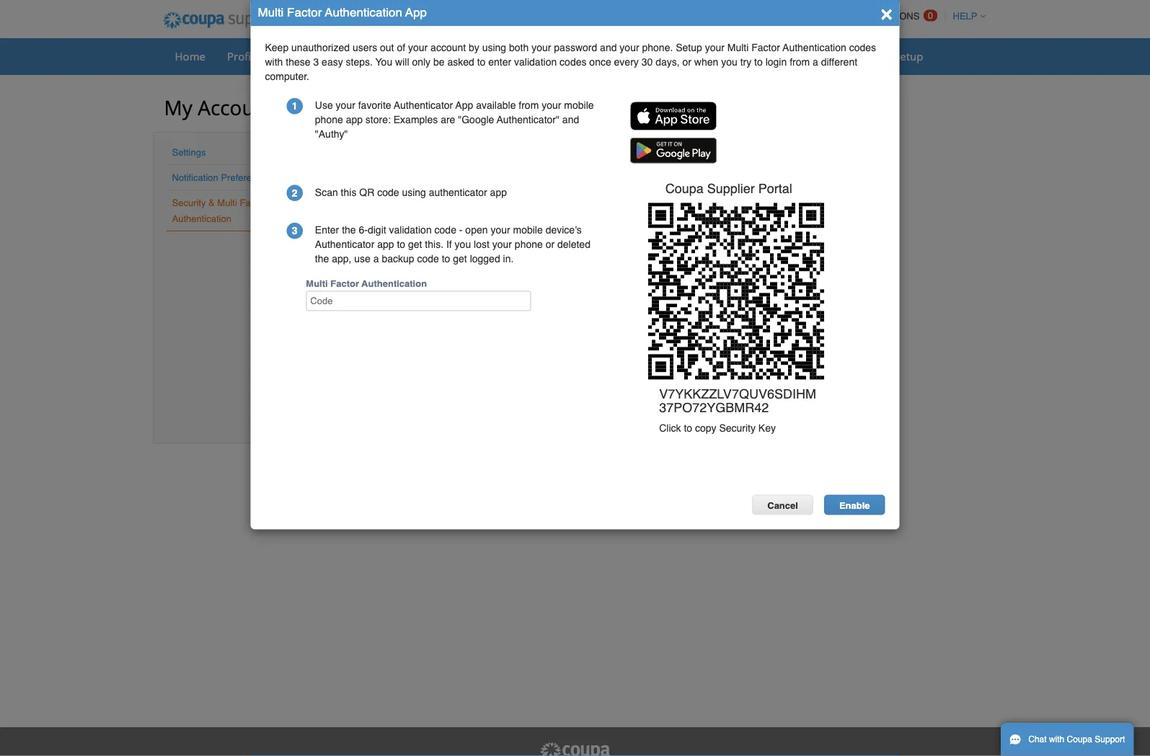 Task type: vqa. For each thing, say whether or not it's contained in the screenshot.
APP,
yes



Task type: locate. For each thing, give the bounding box(es) containing it.
lost
[[474, 239, 490, 250]]

multi factor authentication down use
[[306, 278, 427, 289]]

enter up app,
[[315, 224, 339, 236]]

1 vertical spatial or
[[546, 239, 555, 250]]

coupa left support
[[1067, 735, 1093, 745]]

authenticator
[[394, 100, 453, 111], [325, 227, 405, 244], [315, 239, 374, 250], [433, 275, 492, 286]]

0 horizontal spatial security
[[172, 197, 206, 208]]

1 horizontal spatial coupa
[[1067, 735, 1093, 745]]

will down 'of'
[[395, 56, 409, 68]]

multi up keep
[[258, 5, 284, 19]]

1 horizontal spatial with
[[1049, 735, 1065, 745]]

mobile
[[564, 100, 594, 111], [513, 224, 543, 236], [603, 275, 633, 286], [566, 390, 596, 402]]

security left key on the right of page
[[719, 422, 756, 434]]

0 vertical spatial available
[[476, 100, 516, 111]]

authentication up users
[[325, 5, 402, 19]]

or right days,
[[683, 56, 692, 68]]

and left select
[[539, 405, 556, 416]]

Multi Factor Authentication text field
[[306, 291, 531, 311]]

0 vertical spatial 3
[[313, 56, 319, 68]]

from down deleted
[[558, 275, 578, 286]]

0 horizontal spatial coupa supplier portal image
[[153, 2, 339, 38]]

2 horizontal spatial security
[[719, 422, 756, 434]]

1 vertical spatial get
[[453, 253, 467, 265]]

factor down you
[[379, 101, 417, 119]]

when right days,
[[694, 56, 718, 68]]

you inside keep unauthorized users out of your account by using both your password and your phone. setup your multi factor authentication codes with these 3 easy steps. you will only be asked to enter validation codes once every 30 days, or when you try to login from a different computer.
[[721, 56, 738, 68]]

authentication down notification
[[172, 213, 231, 224]]

1 vertical spatial multi factor authentication
[[306, 278, 427, 289]]

enter inside enter the 6-digit validation code - open your mobile device's authenticator app to get this. if you lost your phone or deleted the app, use a backup code to get logged in.
[[315, 224, 339, 236]]

a inside using sms, a code will be sent to your mobile phone number. enter verification code when prompted and select ok. sms rates apply.
[[447, 390, 452, 402]]

security inside v7ykkzzlv7quv6sdihm 37po72ygbmr42 click to copy security key
[[719, 422, 756, 434]]

1 vertical spatial when
[[466, 405, 490, 416]]

app inside using an authenticator app available from your mobile phone app store
[[667, 275, 683, 286]]

1 vertical spatial using
[[402, 186, 426, 198]]

×
[[881, 1, 892, 24]]

0 vertical spatial be
[[433, 56, 445, 68]]

both
[[509, 42, 529, 53]]

profile
[[227, 49, 260, 63]]

0 vertical spatial from
[[790, 56, 810, 68]]

when inside keep unauthorized users out of your account by using both your password and your phone. setup your multi factor authentication codes with these 3 easy steps. you will only be asked to enter validation codes once every 30 days, or when you try to login from a different computer.
[[694, 56, 718, 68]]

0 horizontal spatial account
[[198, 94, 274, 121]]

1 horizontal spatial or
[[683, 56, 692, 68]]

home link
[[166, 45, 215, 67]]

1 vertical spatial validation
[[389, 224, 432, 236]]

& up "authy"
[[331, 101, 341, 119]]

factor up login
[[752, 42, 780, 53]]

login
[[766, 56, 787, 68]]

0 horizontal spatial setup
[[676, 42, 702, 53]]

account
[[198, 94, 274, 121], [384, 195, 417, 206]]

1 vertical spatial with
[[1049, 735, 1065, 745]]

None checkbox
[[316, 276, 326, 285]]

with
[[265, 56, 283, 68], [1049, 735, 1065, 745]]

security
[[279, 101, 328, 119], [172, 197, 206, 208], [719, 422, 756, 434]]

catalogs
[[566, 49, 609, 63]]

1 vertical spatial be
[[497, 390, 508, 402]]

0 vertical spatial the
[[342, 224, 356, 236]]

keep
[[265, 42, 289, 53]]

authenticator up app,
[[315, 239, 374, 250]]

1 horizontal spatial will
[[480, 390, 494, 402]]

1 vertical spatial 3
[[292, 225, 298, 236]]

2 horizontal spatial a
[[813, 56, 818, 68]]

or down device's
[[546, 239, 555, 250]]

0 vertical spatial using
[[482, 42, 506, 53]]

a right sms,
[[447, 390, 452, 402]]

2 vertical spatial security
[[719, 422, 756, 434]]

& down notification preferences link
[[208, 197, 215, 208]]

1 horizontal spatial a
[[447, 390, 452, 402]]

1 vertical spatial coupa
[[1067, 735, 1093, 745]]

be down account
[[433, 56, 445, 68]]

a inside enter the 6-digit validation code - open your mobile device's authenticator app to get this. if you lost your phone or deleted the app, use a backup code to get logged in.
[[373, 253, 379, 265]]

and
[[600, 42, 617, 53], [562, 114, 579, 125], [484, 195, 500, 206], [539, 405, 556, 416]]

1 vertical spatial using
[[390, 390, 416, 402]]

add-ons link
[[821, 45, 882, 67]]

1 horizontal spatial be
[[497, 390, 508, 402]]

disabled
[[435, 230, 471, 243]]

available up "google
[[476, 100, 516, 111]]

factor up unauthorized
[[287, 5, 322, 19]]

scan
[[315, 186, 338, 198]]

coupa supplier portal image
[[153, 2, 339, 38], [539, 742, 611, 756]]

from inside using an authenticator app available from your mobile phone app store
[[558, 275, 578, 286]]

using for using an authenticator app available from your mobile phone app store
[[390, 275, 416, 286]]

be left sent on the left bottom
[[497, 390, 508, 402]]

key
[[759, 422, 776, 434]]

0 vertical spatial &
[[331, 101, 341, 119]]

password
[[554, 42, 597, 53]]

with inside keep unauthorized users out of your account by using both your password and your phone. setup your multi factor authentication codes with these 3 easy steps. you will only be asked to enter validation codes once every 30 days, or when you try to login from a different computer.
[[265, 56, 283, 68]]

& inside security & multi factor authentication
[[208, 197, 215, 208]]

with right chat
[[1049, 735, 1065, 745]]

enable inside "button"
[[839, 500, 870, 511]]

1 horizontal spatial 3
[[313, 56, 319, 68]]

open
[[465, 224, 488, 236]]

0 vertical spatial will
[[395, 56, 409, 68]]

security up "authy"
[[279, 101, 328, 119]]

0 horizontal spatial you
[[455, 239, 471, 250]]

setup right ons
[[894, 49, 923, 63]]

1 vertical spatial &
[[208, 197, 215, 208]]

0 horizontal spatial enter
[[315, 224, 339, 236]]

sheets
[[406, 49, 439, 63]]

1 horizontal spatial enter
[[669, 390, 693, 402]]

1 horizontal spatial account
[[384, 195, 417, 206]]

the left 6-
[[342, 224, 356, 236]]

when left prompted
[[466, 405, 490, 416]]

sourcing link
[[756, 45, 818, 67]]

authentication inside the 'my account security & multi factor authentication'
[[420, 101, 510, 119]]

0 vertical spatial when
[[694, 56, 718, 68]]

phone inside using an authenticator app available from your mobile phone app store
[[636, 275, 664, 286]]

a right use
[[373, 253, 379, 265]]

authentication down asked
[[420, 101, 510, 119]]

changes
[[542, 195, 580, 206]]

enable down app,
[[331, 275, 360, 286]]

0 vertical spatial security
[[279, 101, 328, 119]]

be
[[433, 56, 445, 68], [497, 390, 508, 402]]

enable button
[[824, 495, 885, 515]]

"authy"
[[315, 128, 348, 140]]

use
[[315, 100, 333, 111]]

0 horizontal spatial be
[[433, 56, 445, 68]]

phone.
[[642, 42, 673, 53]]

code down sms,
[[442, 405, 463, 416]]

1 horizontal spatial codes
[[849, 42, 876, 53]]

an
[[419, 275, 430, 286]]

coupa down google play store multi factor authentication app image
[[665, 181, 704, 196]]

authentication inside security & multi factor authentication
[[172, 213, 231, 224]]

will inside keep unauthorized users out of your account by using both your password and your phone. setup your multi factor authentication codes with these 3 easy steps. you will only be asked to enter validation codes once every 30 days, or when you try to login from a different computer.
[[395, 56, 409, 68]]

authentication up store
[[362, 278, 427, 289]]

validation inside enter the 6-digit validation code - open your mobile device's authenticator app to get this. if you lost your phone or deleted the app, use a backup code to get logged in.
[[389, 224, 432, 236]]

phone inside enter the 6-digit validation code - open your mobile device's authenticator app to get this. if you lost your phone or deleted the app, use a backup code to get logged in.
[[515, 239, 543, 250]]

using up verification on the left bottom of page
[[390, 390, 416, 402]]

authentication
[[325, 5, 402, 19], [783, 42, 846, 53], [420, 101, 510, 119], [397, 134, 506, 156], [172, 213, 231, 224], [362, 278, 427, 289]]

setup up days,
[[676, 42, 702, 53]]

you right if
[[455, 239, 471, 250]]

1 vertical spatial from
[[519, 100, 539, 111]]

available down device's
[[515, 275, 555, 286]]

0 vertical spatial validation
[[514, 56, 557, 68]]

authenticator inside use your favorite authenticator app available from your mobile phone app store: examples are "google authenticator" and "authy"
[[394, 100, 453, 111]]

validation down "both"
[[514, 56, 557, 68]]

will
[[395, 56, 409, 68], [480, 390, 494, 402]]

2 vertical spatial a
[[447, 390, 452, 402]]

security down notification
[[172, 197, 206, 208]]

using right both
[[402, 186, 426, 198]]

Enable for Both Account Access (Login) and Payment Changes radio
[[305, 193, 314, 212]]

once
[[589, 56, 611, 68]]

using
[[390, 275, 416, 286], [390, 390, 416, 402]]

0 vertical spatial or
[[683, 56, 692, 68]]

using inside using an authenticator app available from your mobile phone app store
[[390, 275, 416, 286]]

0 horizontal spatial 3
[[292, 225, 298, 236]]

0 horizontal spatial will
[[395, 56, 409, 68]]

1 vertical spatial security
[[172, 197, 206, 208]]

2 vertical spatial enable
[[839, 500, 870, 511]]

app inside use your favorite authenticator app available from your mobile phone app store: examples are "google authenticator" and "authy"
[[456, 100, 473, 111]]

service/time
[[338, 49, 403, 63]]

home
[[175, 49, 206, 63]]

factor down preferences
[[240, 197, 266, 208]]

via
[[305, 227, 322, 244]]

1 horizontal spatial security
[[279, 101, 328, 119]]

(login)
[[452, 195, 482, 206]]

1 vertical spatial coupa supplier portal image
[[539, 742, 611, 756]]

1 vertical spatial will
[[480, 390, 494, 402]]

1 horizontal spatial coupa supplier portal image
[[539, 742, 611, 756]]

0 horizontal spatial &
[[208, 197, 215, 208]]

with down keep
[[265, 56, 283, 68]]

to up backup
[[397, 239, 405, 250]]

1 vertical spatial available
[[515, 275, 555, 286]]

get left this.
[[408, 239, 422, 250]]

phone inside using sms, a code will be sent to your mobile phone number. enter verification code when prompted and select ok. sms rates apply.
[[599, 390, 627, 402]]

authentication up different
[[783, 42, 846, 53]]

using inside using sms, a code will be sent to your mobile phone number. enter verification code when prompted and select ok. sms rates apply.
[[390, 390, 416, 402]]

1 horizontal spatial you
[[721, 56, 738, 68]]

0 vertical spatial a
[[813, 56, 818, 68]]

enable right cancel
[[839, 500, 870, 511]]

app down in.
[[495, 275, 512, 286]]

code down this.
[[417, 253, 439, 265]]

invoices link
[[494, 45, 554, 67]]

account right both
[[384, 195, 417, 206]]

0 horizontal spatial validation
[[389, 224, 432, 236]]

the left app,
[[315, 253, 329, 265]]

code right sms,
[[455, 390, 477, 402]]

2
[[292, 187, 298, 199]]

factor
[[287, 5, 322, 19], [752, 42, 780, 53], [379, 101, 417, 119], [346, 134, 393, 156], [240, 197, 266, 208], [330, 278, 359, 289]]

use your favorite authenticator app available from your mobile phone app store: examples are "google authenticator" and "authy"
[[315, 100, 594, 140]]

1 horizontal spatial using
[[482, 42, 506, 53]]

every
[[614, 56, 639, 68]]

1 vertical spatial the
[[315, 253, 329, 265]]

rates
[[632, 405, 655, 416]]

or inside enter the 6-digit validation code - open your mobile device's authenticator app to get this. if you lost your phone or deleted the app, use a backup code to get logged in.
[[546, 239, 555, 250]]

users
[[353, 42, 377, 53]]

0 vertical spatial account
[[198, 94, 274, 121]]

3 inside keep unauthorized users out of your account by using both your password and your phone. setup your multi factor authentication codes with these 3 easy steps. you will only be asked to enter validation codes once every 30 days, or when you try to login from a different computer.
[[313, 56, 319, 68]]

for
[[349, 195, 360, 206]]

easy
[[322, 56, 343, 68]]

service/time sheets
[[338, 49, 439, 63]]

1 horizontal spatial from
[[558, 275, 578, 286]]

2 using from the top
[[390, 390, 416, 402]]

× button
[[881, 1, 892, 24]]

and right authenticator" at the top left of page
[[562, 114, 579, 125]]

code up if
[[435, 224, 456, 236]]

from right login
[[790, 56, 810, 68]]

will inside using sms, a code will be sent to your mobile phone number. enter verification code when prompted and select ok. sms rates apply.
[[480, 390, 494, 402]]

enter up apply. at the right of the page
[[669, 390, 693, 402]]

1 vertical spatial account
[[384, 195, 417, 206]]

be inside keep unauthorized users out of your account by using both your password and your phone. setup your multi factor authentication codes with these 3 easy steps. you will only be asked to enter validation codes once every 30 days, or when you try to login from a different computer.
[[433, 56, 445, 68]]

multi right use on the left of page
[[344, 101, 375, 119]]

when
[[694, 56, 718, 68], [466, 405, 490, 416]]

0 vertical spatial enter
[[315, 224, 339, 236]]

0 horizontal spatial from
[[519, 100, 539, 111]]

and up once
[[600, 42, 617, 53]]

store
[[390, 289, 413, 301]]

a left different
[[813, 56, 818, 68]]

1 vertical spatial a
[[373, 253, 379, 265]]

validation up this.
[[389, 224, 432, 236]]

0 horizontal spatial with
[[265, 56, 283, 68]]

multi inside security & multi factor authentication
[[217, 197, 237, 208]]

0 horizontal spatial a
[[373, 253, 379, 265]]

authenticator"
[[497, 114, 560, 125]]

multi factor authentication
[[305, 134, 506, 156], [306, 278, 427, 289]]

to left copy
[[684, 422, 692, 434]]

orders
[[281, 49, 317, 63]]

0 horizontal spatial get
[[408, 239, 422, 250]]

a
[[813, 56, 818, 68], [373, 253, 379, 265], [447, 390, 452, 402]]

to right sent on the left bottom
[[532, 390, 541, 402]]

2 horizontal spatial from
[[790, 56, 810, 68]]

setup inside the 'setup' link
[[894, 49, 923, 63]]

1 horizontal spatial &
[[331, 101, 341, 119]]

1 using from the top
[[390, 275, 416, 286]]

multi factor authentication down the examples
[[305, 134, 506, 156]]

using up "enter"
[[482, 42, 506, 53]]

invoices
[[504, 49, 544, 63]]

factor down app,
[[330, 278, 359, 289]]

from up authenticator" at the top left of page
[[519, 100, 539, 111]]

from inside keep unauthorized users out of your account by using both your password and your phone. setup your multi factor authentication codes with these 3 easy steps. you will only be asked to enter validation codes once every 30 days, or when you try to login from a different computer.
[[790, 56, 810, 68]]

3 down unauthorized
[[313, 56, 319, 68]]

to
[[477, 56, 486, 68], [754, 56, 763, 68], [397, 239, 405, 250], [442, 253, 450, 265], [532, 390, 541, 402], [684, 422, 692, 434]]

setup
[[676, 42, 702, 53], [894, 49, 923, 63]]

1 vertical spatial enter
[[669, 390, 693, 402]]

app
[[405, 5, 427, 19], [456, 100, 473, 111], [408, 227, 432, 244], [495, 275, 512, 286]]

2 vertical spatial from
[[558, 275, 578, 286]]

code right qr on the left top of page
[[377, 186, 399, 198]]

app up "google
[[456, 100, 473, 111]]

authenticator down logged on the left of page
[[433, 275, 492, 286]]

will up prompted
[[480, 390, 494, 402]]

get down disabled
[[453, 253, 467, 265]]

service/time sheets link
[[329, 45, 449, 67]]

0 vertical spatial coupa
[[665, 181, 704, 196]]

0 horizontal spatial codes
[[560, 56, 587, 68]]

codes down password
[[560, 56, 587, 68]]

&
[[331, 101, 341, 119], [208, 197, 215, 208]]

you inside enter the 6-digit validation code - open your mobile device's authenticator app to get this. if you lost your phone or deleted the app, use a backup code to get logged in.
[[455, 239, 471, 250]]

& inside the 'my account security & multi factor authentication'
[[331, 101, 341, 119]]

try
[[740, 56, 752, 68]]

security inside the 'my account security & multi factor authentication'
[[279, 101, 328, 119]]

business
[[631, 49, 675, 63]]

0 vertical spatial enable
[[317, 195, 346, 206]]

and inside keep unauthorized users out of your account by using both your password and your phone. setup your multi factor authentication codes with these 3 easy steps. you will only be asked to enter validation codes once every 30 days, or when you try to login from a different computer.
[[600, 42, 617, 53]]

from
[[790, 56, 810, 68], [519, 100, 539, 111], [558, 275, 578, 286]]

enable
[[317, 195, 346, 206], [331, 275, 360, 286], [839, 500, 870, 511]]

0 vertical spatial you
[[721, 56, 738, 68]]

using up store
[[390, 275, 416, 286]]

codes up different
[[849, 42, 876, 53]]

1 horizontal spatial setup
[[894, 49, 923, 63]]

enable right enable for both account access (login) and payment changes option
[[317, 195, 346, 206]]

0 horizontal spatial or
[[546, 239, 555, 250]]

1 horizontal spatial validation
[[514, 56, 557, 68]]

factor inside security & multi factor authentication
[[240, 197, 266, 208]]

authenticator up the examples
[[394, 100, 453, 111]]

coupa inside button
[[1067, 735, 1093, 745]]

copy
[[695, 422, 716, 434]]

app
[[346, 114, 363, 125], [490, 186, 507, 198], [377, 239, 394, 250], [667, 275, 683, 286]]

1 vertical spatial you
[[455, 239, 471, 250]]

factor inside keep unauthorized users out of your account by using both your password and your phone. setup your multi factor authentication codes with these 3 easy steps. you will only be asked to enter validation codes once every 30 days, or when you try to login from a different computer.
[[752, 42, 780, 53]]

account down profile link
[[198, 94, 274, 121]]

1 vertical spatial enable
[[331, 275, 360, 286]]

unauthorized
[[291, 42, 350, 53]]

supplier
[[707, 181, 755, 196]]

only
[[412, 56, 431, 68]]

your inside using an authenticator app available from your mobile phone app store
[[581, 275, 600, 286]]

0 horizontal spatial when
[[466, 405, 490, 416]]

factor down store:
[[346, 134, 393, 156]]

multi up try
[[727, 42, 749, 53]]

performance
[[678, 49, 744, 63]]

3 left via
[[292, 225, 298, 236]]

multi down notification preferences
[[217, 197, 237, 208]]

you left try
[[721, 56, 738, 68]]

get
[[408, 239, 422, 250], [453, 253, 467, 265]]

1
[[292, 100, 298, 112]]

0 vertical spatial using
[[390, 275, 416, 286]]

1 horizontal spatial when
[[694, 56, 718, 68]]

or
[[683, 56, 692, 68], [546, 239, 555, 250]]

0 vertical spatial with
[[265, 56, 283, 68]]



Task type: describe. For each thing, give the bounding box(es) containing it.
different
[[821, 56, 857, 68]]

mobile inside using sms, a code will be sent to your mobile phone number. enter verification code when prompted and select ok. sms rates apply.
[[566, 390, 596, 402]]

setup inside keep unauthorized users out of your account by using both your password and your phone. setup your multi factor authentication codes with these 3 easy steps. you will only be asked to enter validation codes once every 30 days, or when you try to login from a different computer.
[[676, 42, 702, 53]]

asn
[[461, 49, 482, 63]]

apple app store multi factor authentication app image
[[630, 102, 717, 131]]

v7ykkzzlv7quv6sdihm 37po72ygbmr42 click to copy security key
[[659, 386, 816, 434]]

via authenticator app disabled
[[305, 227, 471, 244]]

apply.
[[658, 405, 684, 416]]

asked
[[447, 56, 474, 68]]

6-
[[359, 224, 368, 236]]

1 vertical spatial codes
[[560, 56, 587, 68]]

security & multi factor authentication
[[172, 197, 266, 224]]

security inside security & multi factor authentication
[[172, 197, 206, 208]]

scan this qr code using authenticator app
[[315, 186, 507, 198]]

notification preferences
[[172, 172, 272, 183]]

payment
[[502, 195, 539, 206]]

business performance link
[[621, 45, 753, 67]]

notification preferences link
[[172, 172, 272, 183]]

your inside using sms, a code will be sent to your mobile phone number. enter verification code when prompted and select ok. sms rates apply.
[[544, 390, 563, 402]]

access
[[420, 195, 450, 206]]

device's
[[546, 224, 582, 236]]

and inside use your favorite authenticator app available from your mobile phone app store: examples are "google authenticator" and "authy"
[[562, 114, 579, 125]]

favorite
[[358, 100, 391, 111]]

using inside keep unauthorized users out of your account by using both your password and your phone. setup your multi factor authentication codes with these 3 easy steps. you will only be asked to enter validation codes once every 30 days, or when you try to login from a different computer.
[[482, 42, 506, 53]]

app,
[[332, 253, 351, 265]]

app left if
[[408, 227, 432, 244]]

to inside using sms, a code will be sent to your mobile phone number. enter verification code when prompted and select ok. sms rates apply.
[[532, 390, 541, 402]]

ok.
[[587, 405, 605, 416]]

mobile inside using an authenticator app available from your mobile phone app store
[[603, 275, 633, 286]]

validation inside keep unauthorized users out of your account by using both your password and your phone. setup your multi factor authentication codes with these 3 easy steps. you will only be asked to enter validation codes once every 30 days, or when you try to login from a different computer.
[[514, 56, 557, 68]]

google play store multi factor authentication app image
[[630, 138, 717, 163]]

0 vertical spatial multi factor authentication
[[305, 134, 506, 156]]

chat with coupa support button
[[1001, 723, 1134, 756]]

prompted
[[493, 405, 536, 416]]

portal
[[759, 181, 792, 196]]

using for using sms, a code will be sent to your mobile phone number. enter verification code when prompted and select ok. sms rates apply.
[[390, 390, 416, 402]]

to down if
[[442, 253, 450, 265]]

from inside use your favorite authenticator app available from your mobile phone app store: examples are "google authenticator" and "authy"
[[519, 100, 539, 111]]

out
[[380, 42, 394, 53]]

backup
[[382, 253, 414, 265]]

sourcing
[[765, 49, 809, 63]]

be inside using sms, a code will be sent to your mobile phone number. enter verification code when prompted and select ok. sms rates apply.
[[497, 390, 508, 402]]

support
[[1095, 735, 1125, 745]]

0 vertical spatial get
[[408, 239, 422, 250]]

enter inside using sms, a code will be sent to your mobile phone number. enter verification code when prompted and select ok. sms rates apply.
[[669, 390, 693, 402]]

37po72ygbmr42
[[659, 401, 769, 415]]

logged
[[470, 253, 500, 265]]

authenticator up use
[[325, 227, 405, 244]]

and inside using sms, a code will be sent to your mobile phone number. enter verification code when prompted and select ok. sms rates apply.
[[539, 405, 556, 416]]

when inside using sms, a code will be sent to your mobile phone number. enter verification code when prompted and select ok. sms rates apply.
[[466, 405, 490, 416]]

sms
[[608, 405, 630, 416]]

0 horizontal spatial the
[[315, 253, 329, 265]]

and right (login)
[[484, 195, 500, 206]]

using sms, a code will be sent to your mobile phone number. enter verification code when prompted and select ok. sms rates apply.
[[390, 390, 693, 416]]

use
[[354, 253, 371, 265]]

app inside using an authenticator app available from your mobile phone app store
[[495, 275, 512, 286]]

account
[[431, 42, 466, 53]]

ons
[[854, 49, 873, 63]]

select
[[558, 405, 585, 416]]

authenticator inside using an authenticator app available from your mobile phone app store
[[433, 275, 492, 286]]

30
[[642, 56, 653, 68]]

app up sheets
[[405, 5, 427, 19]]

factor inside the 'my account security & multi factor authentication'
[[379, 101, 417, 119]]

with inside chat with coupa support button
[[1049, 735, 1065, 745]]

mobile inside use your favorite authenticator app available from your mobile phone app store: examples are "google authenticator" and "authy"
[[564, 100, 594, 111]]

deleted
[[557, 239, 591, 250]]

authenticator inside enter the 6-digit validation code - open your mobile device's authenticator app to get this. if you lost your phone or deleted the app, use a backup code to get logged in.
[[315, 239, 374, 250]]

digit
[[368, 224, 386, 236]]

orders link
[[272, 45, 326, 67]]

catalogs link
[[557, 45, 618, 67]]

sms,
[[419, 390, 444, 402]]

add-
[[831, 49, 854, 63]]

phone inside use your favorite authenticator app available from your mobile phone app store: examples are "google authenticator" and "authy"
[[315, 114, 343, 125]]

multi factor authentication app
[[258, 5, 427, 19]]

computer.
[[265, 71, 309, 82]]

enter the 6-digit validation code - open your mobile device's authenticator app to get this. if you lost your phone or deleted the app, use a backup code to get logged in.
[[315, 224, 591, 265]]

1 horizontal spatial the
[[342, 224, 356, 236]]

to down by
[[477, 56, 486, 68]]

authentication inside keep unauthorized users out of your account by using both your password and your phone. setup your multi factor authentication codes with these 3 easy steps. you will only be asked to enter validation codes once every 30 days, or when you try to login from a different computer.
[[783, 42, 846, 53]]

enter
[[488, 56, 511, 68]]

chat with coupa support
[[1029, 735, 1125, 745]]

click
[[659, 422, 681, 434]]

to inside v7ykkzzlv7quv6sdihm 37po72ygbmr42 click to copy security key
[[684, 422, 692, 434]]

0 vertical spatial coupa supplier portal image
[[153, 2, 339, 38]]

multi down via
[[306, 278, 328, 289]]

coupa supplier portal
[[665, 181, 792, 196]]

add-ons
[[831, 49, 873, 63]]

this
[[341, 186, 357, 198]]

app inside use your favorite authenticator app available from your mobile phone app store: examples are "google authenticator" and "authy"
[[346, 114, 363, 125]]

profile link
[[218, 45, 269, 67]]

Enable only for Payment Changes (Required for changing Legal Entity or Remit-To) radio
[[305, 172, 314, 190]]

authentication down are
[[397, 134, 506, 156]]

multi inside the 'my account security & multi factor authentication'
[[344, 101, 375, 119]]

keep unauthorized users out of your account by using both your password and your phone. setup your multi factor authentication codes with these 3 easy steps. you will only be asked to enter validation codes once every 30 days, or when you try to login from a different computer.
[[265, 42, 876, 82]]

multi up the enable only for payment changes (required for changing legal entity or remit-to) radio
[[305, 134, 342, 156]]

of
[[397, 42, 405, 53]]

-
[[459, 224, 463, 236]]

0 horizontal spatial using
[[402, 186, 426, 198]]

app inside enter the 6-digit validation code - open your mobile device's authenticator app to get this. if you lost your phone or deleted the app, use a backup code to get logged in.
[[377, 239, 394, 250]]

mobile inside enter the 6-digit validation code - open your mobile device's authenticator app to get this. if you lost your phone or deleted the app, use a backup code to get logged in.
[[513, 224, 543, 236]]

settings link
[[172, 147, 206, 158]]

my account security & multi factor authentication
[[164, 94, 510, 121]]

in.
[[503, 253, 514, 265]]

verification
[[390, 405, 439, 416]]

by
[[469, 42, 479, 53]]

a inside keep unauthorized users out of your account by using both your password and your phone. setup your multi factor authentication codes with these 3 easy steps. you will only be asked to enter validation codes once every 30 days, or when you try to login from a different computer.
[[813, 56, 818, 68]]

qr
[[359, 186, 374, 198]]

available inside using an authenticator app available from your mobile phone app store
[[515, 275, 555, 286]]

number.
[[630, 390, 666, 402]]

chat
[[1029, 735, 1047, 745]]

setup link
[[885, 45, 933, 67]]

store:
[[366, 114, 391, 125]]

you
[[375, 56, 392, 68]]

are
[[441, 114, 455, 125]]

security & multi factor authentication link
[[172, 197, 266, 224]]

these
[[286, 56, 310, 68]]

0 vertical spatial codes
[[849, 42, 876, 53]]

or inside keep unauthorized users out of your account by using both your password and your phone. setup your multi factor authentication codes with these 3 easy steps. you will only be asked to enter validation codes once every 30 days, or when you try to login from a different computer.
[[683, 56, 692, 68]]

available inside use your favorite authenticator app available from your mobile phone app store: examples are "google authenticator" and "authy"
[[476, 100, 516, 111]]

preferences
[[221, 172, 272, 183]]

cancel
[[767, 500, 798, 511]]

0 horizontal spatial coupa
[[665, 181, 704, 196]]

this.
[[425, 239, 444, 250]]

business performance
[[631, 49, 744, 63]]

to right try
[[754, 56, 763, 68]]

my
[[164, 94, 192, 121]]

examples
[[394, 114, 438, 125]]

if
[[446, 239, 452, 250]]

multi inside keep unauthorized users out of your account by using both your password and your phone. setup your multi factor authentication codes with these 3 easy steps. you will only be asked to enter validation codes once every 30 days, or when you try to login from a different computer.
[[727, 42, 749, 53]]

sent
[[511, 390, 530, 402]]

1 horizontal spatial get
[[453, 253, 467, 265]]



